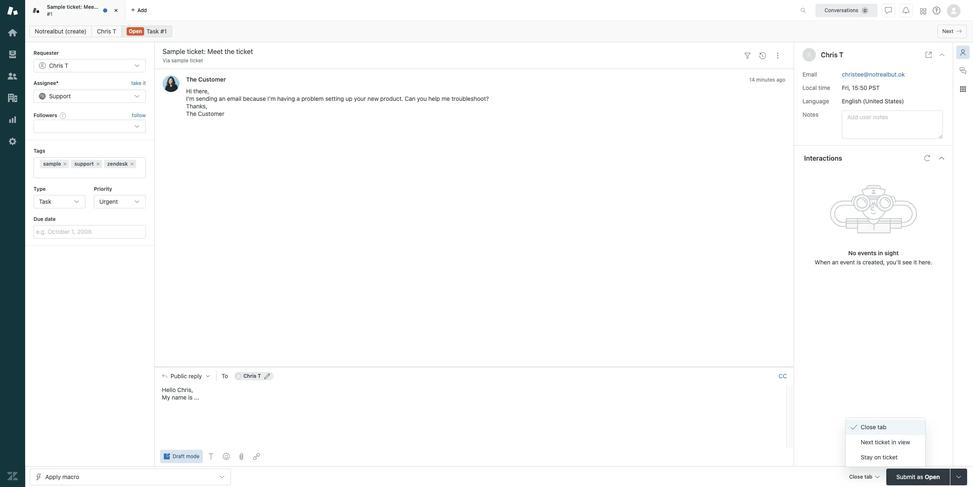 Task type: vqa. For each thing, say whether or not it's contained in the screenshot.
everything in the left top of the page
no



Task type: locate. For each thing, give the bounding box(es) containing it.
t inside secondary element
[[113, 28, 116, 35]]

admin image
[[7, 136, 18, 147]]

1 horizontal spatial task
[[147, 28, 159, 35]]

t up the support
[[65, 62, 68, 69]]

task inside secondary element
[[147, 28, 159, 35]]

displays possible ticket submission types image
[[955, 474, 962, 481]]

close
[[861, 424, 876, 431], [849, 474, 863, 480]]

0 horizontal spatial #1
[[47, 11, 52, 17]]

follow
[[132, 112, 146, 119]]

0 horizontal spatial is
[[188, 394, 193, 401]]

via sample ticket
[[163, 57, 203, 64]]

see
[[902, 259, 912, 266]]

open inside secondary element
[[129, 28, 142, 34]]

add link (cmd k) image
[[253, 454, 260, 461]]

support
[[49, 93, 71, 100]]

1 horizontal spatial in
[[891, 439, 896, 446]]

2 the from the top
[[186, 110, 196, 118]]

1 vertical spatial close tab
[[849, 474, 872, 480]]

because
[[243, 95, 266, 102]]

remove image
[[63, 162, 68, 167]]

1 vertical spatial next
[[861, 439, 873, 446]]

hello chris, my name is ...
[[162, 387, 199, 401]]

1 vertical spatial #1
[[160, 28, 167, 35]]

notrealbut (create)
[[35, 28, 86, 35]]

i'm
[[186, 95, 194, 102], [267, 95, 276, 102]]

0 vertical spatial open
[[129, 28, 142, 34]]

take it
[[131, 80, 146, 86]]

states)
[[885, 97, 904, 105]]

main element
[[0, 0, 25, 488]]

next inside button
[[942, 28, 953, 34]]

0 vertical spatial next
[[942, 28, 953, 34]]

t down close image on the top of the page
[[113, 28, 116, 35]]

draft mode button
[[160, 450, 203, 464]]

close inside 'popup button'
[[849, 474, 863, 480]]

Subject field
[[161, 47, 738, 57]]

the down thanks,
[[186, 110, 196, 118]]

next up stay
[[861, 439, 873, 446]]

english (united states)
[[842, 97, 904, 105]]

the customer
[[186, 76, 226, 83]]

open left task #1
[[129, 28, 142, 34]]

it inside no events in sight when an event is created, you'll see it here.
[[914, 259, 917, 266]]

1 vertical spatial is
[[188, 394, 193, 401]]

1 remove image from the left
[[95, 162, 100, 167]]

you'll
[[886, 259, 901, 266]]

ticket right the
[[107, 4, 121, 10]]

apply
[[45, 474, 61, 481]]

2 remove image from the left
[[129, 162, 135, 167]]

close down stay
[[849, 474, 863, 480]]

tab up next ticket in view
[[878, 424, 886, 431]]

0 vertical spatial an
[[219, 95, 225, 102]]

0 vertical spatial the
[[186, 76, 197, 83]]

zendesk image
[[7, 471, 18, 482]]

close tab inside menu item
[[861, 424, 886, 431]]

0 vertical spatial in
[[878, 250, 883, 257]]

zendesk support image
[[7, 5, 18, 16]]

remove image
[[95, 162, 100, 167], [129, 162, 135, 167]]

email
[[802, 71, 817, 78]]

customer
[[198, 76, 226, 83], [198, 110, 224, 118]]

get help image
[[933, 7, 940, 14]]

0 vertical spatial tab
[[878, 424, 886, 431]]

in inside no events in sight when an event is created, you'll see it here.
[[878, 250, 883, 257]]

close up next ticket in view
[[861, 424, 876, 431]]

#1 up the via
[[160, 28, 167, 35]]

1 horizontal spatial i'm
[[267, 95, 276, 102]]

0 horizontal spatial an
[[219, 95, 225, 102]]

14 minutes ago
[[749, 77, 785, 83]]

sample right the via
[[171, 57, 188, 64]]

close tab up next ticket in view
[[861, 424, 886, 431]]

0 vertical spatial it
[[143, 80, 146, 86]]

task for task
[[39, 198, 51, 205]]

0 horizontal spatial tab
[[864, 474, 872, 480]]

type
[[34, 186, 46, 192]]

1 horizontal spatial sample
[[171, 57, 188, 64]]

next for next ticket in view
[[861, 439, 873, 446]]

in for sight
[[878, 250, 883, 257]]

task down type on the top left
[[39, 198, 51, 205]]

events
[[858, 250, 876, 257]]

chris down requester
[[49, 62, 63, 69]]

1 vertical spatial tab
[[864, 474, 872, 480]]

cc
[[779, 373, 787, 380]]

1 vertical spatial close
[[849, 474, 863, 480]]

next button
[[937, 25, 967, 38]]

1 vertical spatial an
[[832, 259, 838, 266]]

1 vertical spatial open
[[925, 474, 940, 481]]

remove image right zendesk
[[129, 162, 135, 167]]

0 vertical spatial task
[[147, 28, 159, 35]]

sample left remove icon
[[43, 161, 61, 167]]

in for view
[[891, 439, 896, 446]]

t left edit user icon
[[258, 373, 261, 379]]

an left the email
[[219, 95, 225, 102]]

conversations
[[825, 7, 858, 13]]

tab
[[25, 0, 126, 21]]

chris t right christee@notrealbut.ok icon
[[243, 373, 261, 379]]

1 horizontal spatial is
[[857, 259, 861, 266]]

the up hi
[[186, 76, 197, 83]]

open right as
[[925, 474, 940, 481]]

is
[[857, 259, 861, 266], [188, 394, 193, 401]]

my
[[162, 394, 170, 401]]

it
[[143, 80, 146, 86], [914, 259, 917, 266]]

get started image
[[7, 27, 18, 38]]

tab down stay
[[864, 474, 872, 480]]

views image
[[7, 49, 18, 60]]

0 horizontal spatial open
[[129, 28, 142, 34]]

1 horizontal spatial remove image
[[129, 162, 135, 167]]

in inside menu item
[[891, 439, 896, 446]]

format text image
[[208, 454, 214, 461]]

remove image for support
[[95, 162, 100, 167]]

fri, 15:50 pst
[[842, 84, 880, 91]]

1 horizontal spatial #1
[[160, 28, 167, 35]]

the
[[186, 76, 197, 83], [186, 110, 196, 118]]

remove image right support
[[95, 162, 100, 167]]

zendesk products image
[[920, 8, 926, 14]]

the inside 'hi there, i'm sending an email because i'm having a problem setting up your new product. can you help me troubleshoot? thanks, the customer'
[[186, 110, 196, 118]]

0 vertical spatial close tab
[[861, 424, 886, 431]]

customer down sending at the left top of the page
[[198, 110, 224, 118]]

#1
[[47, 11, 52, 17], [160, 28, 167, 35]]

in
[[878, 250, 883, 257], [891, 439, 896, 446]]

as
[[917, 474, 923, 481]]

due
[[34, 216, 43, 222]]

hi
[[186, 88, 192, 95]]

customer context image
[[960, 49, 966, 56]]

i'm down hi
[[186, 95, 194, 102]]

you
[[417, 95, 427, 102]]

edit user image
[[264, 374, 270, 379]]

next ticket in view menu item
[[846, 435, 925, 450]]

chris
[[97, 28, 111, 35], [821, 51, 838, 59], [49, 62, 63, 69], [243, 373, 256, 379]]

it right take
[[143, 80, 146, 86]]

chris t inside secondary element
[[97, 28, 116, 35]]

hello
[[162, 387, 176, 394]]

0 horizontal spatial i'm
[[186, 95, 194, 102]]

ticket actions image
[[774, 52, 781, 59]]

thanks,
[[186, 103, 207, 110]]

in left sight
[[878, 250, 883, 257]]

ticket:
[[67, 4, 82, 10]]

chris inside requester element
[[49, 62, 63, 69]]

close tab
[[861, 424, 886, 431], [849, 474, 872, 480]]

next inside menu item
[[861, 439, 873, 446]]

task
[[147, 28, 159, 35], [39, 198, 51, 205]]

take it button
[[131, 79, 146, 88]]

sample
[[171, 57, 188, 64], [43, 161, 61, 167]]

add
[[137, 7, 147, 13]]

me
[[442, 95, 450, 102]]

events image
[[759, 52, 766, 59]]

an
[[219, 95, 225, 102], [832, 259, 838, 266]]

user image
[[807, 52, 812, 57], [807, 53, 811, 57]]

local
[[802, 84, 817, 91]]

a
[[297, 95, 300, 102]]

1 horizontal spatial tab
[[878, 424, 886, 431]]

apply macro
[[45, 474, 79, 481]]

0 vertical spatial #1
[[47, 11, 52, 17]]

language
[[802, 97, 829, 105]]

is right event at the right of page
[[857, 259, 861, 266]]

task #1
[[147, 28, 167, 35]]

chris t down close image on the top of the page
[[97, 28, 116, 35]]

0 horizontal spatial in
[[878, 250, 883, 257]]

christee@notrealbut.ok
[[842, 71, 905, 78]]

no
[[848, 250, 856, 257]]

0 horizontal spatial sample
[[43, 161, 61, 167]]

close image
[[939, 52, 945, 58]]

i'm left having
[[267, 95, 276, 102]]

task down add
[[147, 28, 159, 35]]

is left ...
[[188, 394, 193, 401]]

tags
[[34, 148, 45, 154]]

an inside no events in sight when an event is created, you'll see it here.
[[832, 259, 838, 266]]

1 vertical spatial customer
[[198, 110, 224, 118]]

chris t down requester
[[49, 62, 68, 69]]

can
[[405, 95, 415, 102]]

task button
[[34, 195, 85, 209]]

0 vertical spatial close
[[861, 424, 876, 431]]

task inside popup button
[[39, 198, 51, 205]]

next up close icon
[[942, 28, 953, 34]]

urgent
[[99, 198, 118, 205]]

1 vertical spatial task
[[39, 198, 51, 205]]

0 horizontal spatial task
[[39, 198, 51, 205]]

when
[[815, 259, 830, 266]]

1 horizontal spatial open
[[925, 474, 940, 481]]

1 vertical spatial the
[[186, 110, 196, 118]]

it right see
[[914, 259, 917, 266]]

conversations button
[[815, 4, 877, 17]]

an left event at the right of page
[[832, 259, 838, 266]]

follow button
[[132, 112, 146, 119]]

chris t
[[97, 28, 116, 35], [821, 51, 843, 59], [49, 62, 68, 69], [243, 373, 261, 379]]

menu
[[845, 418, 926, 468]]

1 horizontal spatial an
[[832, 259, 838, 266]]

0 horizontal spatial next
[[861, 439, 873, 446]]

0 vertical spatial is
[[857, 259, 861, 266]]

customers image
[[7, 71, 18, 82]]

christee@notrealbut.ok image
[[235, 373, 242, 380]]

0 horizontal spatial remove image
[[95, 162, 100, 167]]

1 vertical spatial in
[[891, 439, 896, 446]]

close tab down stay
[[849, 474, 872, 480]]

in left "view" at right
[[891, 439, 896, 446]]

#1 down sample
[[47, 11, 52, 17]]

(create)
[[65, 28, 86, 35]]

tab inside menu item
[[878, 424, 886, 431]]

1 i'm from the left
[[186, 95, 194, 102]]

chris inside secondary element
[[97, 28, 111, 35]]

take
[[131, 80, 141, 86]]

0 vertical spatial customer
[[198, 76, 226, 83]]

1 horizontal spatial next
[[942, 28, 953, 34]]

having
[[277, 95, 295, 102]]

meet
[[84, 4, 96, 10]]

chris down the
[[97, 28, 111, 35]]

15:50
[[852, 84, 867, 91]]

ticket right on
[[883, 454, 898, 461]]

assignee* element
[[34, 90, 146, 103]]

1 vertical spatial it
[[914, 259, 917, 266]]

customer up there,
[[198, 76, 226, 83]]

organizations image
[[7, 93, 18, 104]]

chris up time
[[821, 51, 838, 59]]

1 horizontal spatial it
[[914, 259, 917, 266]]

sight
[[885, 250, 899, 257]]

assignee*
[[34, 80, 58, 86]]

fri,
[[842, 84, 850, 91]]

0 horizontal spatial it
[[143, 80, 146, 86]]



Task type: describe. For each thing, give the bounding box(es) containing it.
sample
[[47, 4, 65, 10]]

14 minutes ago text field
[[749, 77, 785, 83]]

troubleshoot?
[[452, 95, 489, 102]]

date
[[45, 216, 56, 222]]

stay
[[861, 454, 873, 461]]

close image
[[112, 6, 120, 15]]

on
[[874, 454, 881, 461]]

hi there, i'm sending an email because i'm having a problem setting up your new product. can you help me troubleshoot? thanks, the customer
[[186, 88, 489, 118]]

chris t link
[[91, 26, 122, 37]]

support
[[74, 161, 94, 167]]

(united
[[863, 97, 883, 105]]

minutes
[[756, 77, 775, 83]]

reply
[[189, 373, 202, 380]]

apps image
[[960, 86, 966, 93]]

t up fri,
[[839, 51, 843, 59]]

followers
[[34, 112, 57, 118]]

there,
[[193, 88, 209, 95]]

view
[[898, 439, 910, 446]]

priority
[[94, 186, 112, 192]]

urgent button
[[94, 195, 146, 209]]

to
[[222, 373, 228, 380]]

0 vertical spatial sample
[[171, 57, 188, 64]]

requester
[[34, 50, 59, 56]]

requester element
[[34, 59, 146, 73]]

local time
[[802, 84, 830, 91]]

close tab menu item
[[846, 420, 925, 435]]

1 the from the top
[[186, 76, 197, 83]]

cc button
[[779, 373, 787, 380]]

public reply button
[[155, 368, 216, 385]]

created,
[[863, 259, 885, 266]]

notes
[[802, 111, 818, 118]]

#1 inside secondary element
[[160, 28, 167, 35]]

stay on ticket menu item
[[846, 450, 925, 466]]

notifications image
[[903, 7, 909, 14]]

task for task #1
[[147, 28, 159, 35]]

problem
[[301, 95, 324, 102]]

...
[[194, 394, 199, 401]]

zendesk
[[107, 161, 128, 167]]

is inside no events in sight when an event is created, you'll see it here.
[[857, 259, 861, 266]]

notrealbut (create) button
[[29, 26, 92, 37]]

hide composer image
[[471, 364, 477, 371]]

insert emojis image
[[223, 454, 230, 461]]

14
[[749, 77, 755, 83]]

tab containing sample ticket: meet the ticket
[[25, 0, 126, 21]]

tabs tab list
[[25, 0, 792, 21]]

avatar image
[[163, 76, 179, 92]]

next for next
[[942, 28, 953, 34]]

chris right christee@notrealbut.ok icon
[[243, 373, 256, 379]]

email
[[227, 95, 241, 102]]

draft mode
[[173, 454, 199, 460]]

Add user notes text field
[[842, 110, 943, 139]]

macro
[[62, 474, 79, 481]]

event
[[840, 259, 855, 266]]

name
[[172, 394, 187, 401]]

ago
[[776, 77, 785, 83]]

remove image for zendesk
[[129, 162, 135, 167]]

filter image
[[744, 52, 751, 59]]

public
[[171, 373, 187, 380]]

notrealbut
[[35, 28, 63, 35]]

menu containing close tab
[[845, 418, 926, 468]]

Public reply composer Draft mode text field
[[158, 385, 784, 403]]

mode
[[186, 454, 199, 460]]

close tab inside 'popup button'
[[849, 474, 872, 480]]

new
[[368, 95, 379, 102]]

draft
[[173, 454, 185, 460]]

ticket inside sample ticket: meet the ticket #1
[[107, 4, 121, 10]]

it inside button
[[143, 80, 146, 86]]

product.
[[380, 95, 403, 102]]

submit
[[896, 474, 915, 481]]

here.
[[919, 259, 932, 266]]

info on adding followers image
[[60, 112, 66, 119]]

submit as open
[[896, 474, 940, 481]]

up
[[346, 95, 352, 102]]

pst
[[869, 84, 880, 91]]

add attachment image
[[238, 454, 245, 461]]

chris t inside requester element
[[49, 62, 68, 69]]

reporting image
[[7, 114, 18, 125]]

customer inside 'hi there, i'm sending an email because i'm having a problem setting up your new product. can you help me troubleshoot? thanks, the customer'
[[198, 110, 224, 118]]

chris,
[[177, 387, 193, 394]]

no events in sight when an event is created, you'll see it here.
[[815, 250, 932, 266]]

sending
[[196, 95, 217, 102]]

ticket up the customer link
[[190, 57, 203, 64]]

help
[[428, 95, 440, 102]]

your
[[354, 95, 366, 102]]

ticket down close tab menu item
[[875, 439, 890, 446]]

sample ticket: meet the ticket #1
[[47, 4, 121, 17]]

due date
[[34, 216, 56, 222]]

an inside 'hi there, i'm sending an email because i'm having a problem setting up your new product. can you help me troubleshoot? thanks, the customer'
[[219, 95, 225, 102]]

setting
[[325, 95, 344, 102]]

time
[[818, 84, 830, 91]]

public reply
[[171, 373, 202, 380]]

is inside hello chris, my name is ...
[[188, 394, 193, 401]]

english
[[842, 97, 861, 105]]

#1 inside sample ticket: meet the ticket #1
[[47, 11, 52, 17]]

2 i'm from the left
[[267, 95, 276, 102]]

stay on ticket
[[861, 454, 898, 461]]

tab inside 'popup button'
[[864, 474, 872, 480]]

1 vertical spatial sample
[[43, 161, 61, 167]]

the
[[97, 4, 105, 10]]

secondary element
[[25, 23, 973, 40]]

chris t up time
[[821, 51, 843, 59]]

followers element
[[34, 120, 146, 133]]

close inside menu item
[[861, 424, 876, 431]]

button displays agent's chat status as invisible. image
[[885, 7, 892, 14]]

Due date field
[[34, 226, 146, 239]]

view more details image
[[925, 52, 932, 58]]



